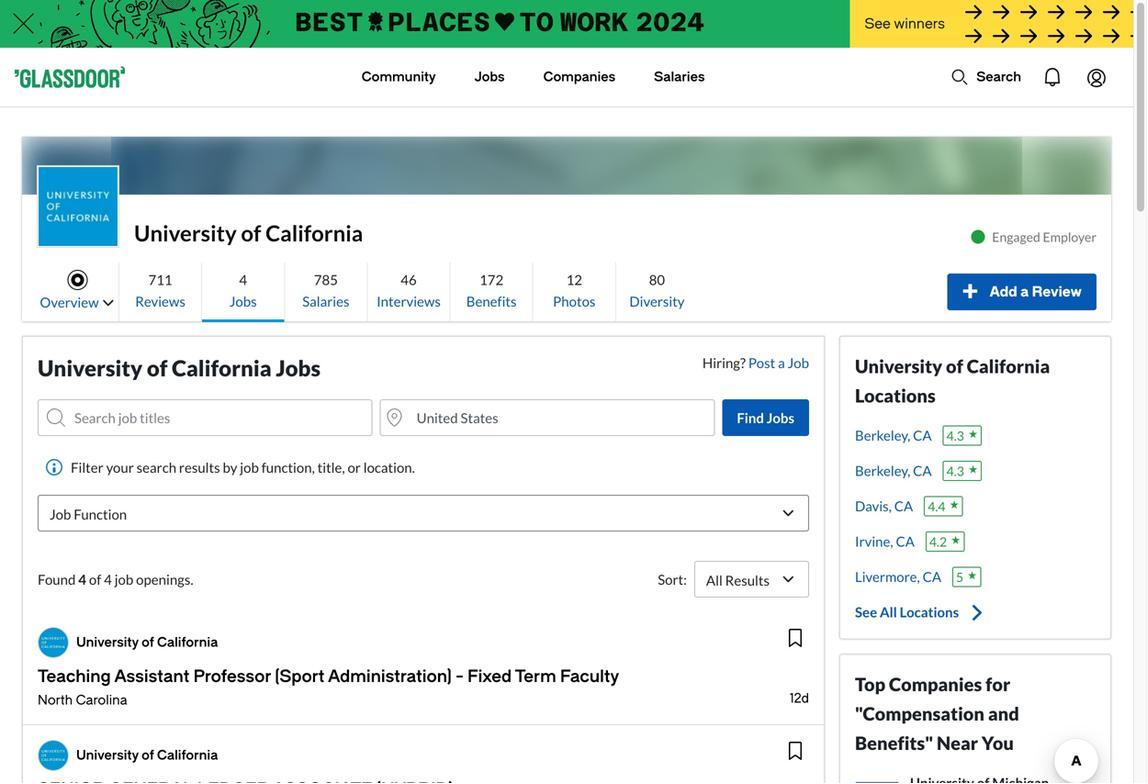 Task type: vqa. For each thing, say whether or not it's contained in the screenshot.
Meta location san francisco, ca
no



Task type: describe. For each thing, give the bounding box(es) containing it.
search button
[[942, 59, 1031, 96]]

california down assistant
[[157, 748, 218, 764]]

overview
[[40, 294, 99, 311]]

engaged employer
[[993, 229, 1097, 245]]

function,
[[262, 459, 315, 476]]

4 inside the 4 jobs
[[239, 272, 247, 288]]

filter
[[71, 459, 104, 476]]

46
[[401, 272, 417, 288]]

1 university of california logo image from the top
[[39, 629, 68, 658]]

jobs list element
[[23, 613, 824, 784]]

results
[[179, 459, 220, 476]]

community
[[362, 69, 436, 85]]

find jobs
[[737, 410, 795, 426]]

1 horizontal spatial job
[[240, 459, 259, 476]]

search
[[137, 459, 176, 476]]

jobs left companies link
[[475, 69, 505, 85]]

companies link
[[544, 48, 616, 107]]

you
[[982, 733, 1015, 755]]

university of california locations
[[856, 356, 1051, 407]]

search
[[977, 69, 1022, 85]]

found 4 of 4 job openings.
[[38, 572, 193, 588]]

davis, ca link
[[856, 496, 914, 517]]

jobs link
[[475, 48, 505, 107]]

professor
[[193, 668, 271, 687]]

1 berkeley, from the top
[[856, 427, 911, 444]]

1 vertical spatial locations
[[900, 604, 959, 621]]

diversity
[[630, 293, 685, 310]]

post
[[749, 355, 776, 371]]

community link
[[362, 48, 436, 107]]

add
[[990, 284, 1018, 300]]

term
[[515, 668, 557, 687]]

university of california jobs
[[38, 355, 321, 381]]

engaged
[[993, 229, 1041, 245]]

teaching
[[38, 668, 111, 687]]

0 vertical spatial companies
[[544, 69, 616, 85]]

see for see winners
[[865, 16, 891, 32]]

1 4.3 from the top
[[947, 428, 965, 444]]

cover image for university of california image
[[111, 137, 1023, 240]]

livermore, ca link
[[856, 567, 942, 588]]

-
[[456, 668, 464, 687]]

711 reviews
[[135, 272, 186, 310]]

top companies for "compensation and benefits" near you
[[856, 674, 1020, 755]]

faculty
[[560, 668, 620, 687]]

see all locations link
[[856, 602, 1096, 624]]

all results
[[707, 572, 770, 589]]

for
[[986, 674, 1011, 696]]

results
[[726, 572, 770, 589]]

add a review link
[[948, 274, 1097, 311]]

2 berkeley, from the top
[[856, 463, 911, 479]]

ca up 4.4
[[914, 463, 932, 479]]

46 interviews
[[377, 272, 441, 310]]

find jobs button
[[723, 400, 810, 436]]

north
[[38, 693, 73, 708]]

openings.
[[136, 572, 193, 588]]

0 horizontal spatial all
[[707, 572, 723, 589]]

see winners link
[[850, 0, 1134, 50]]

1 horizontal spatial job
[[788, 355, 810, 371]]

review
[[1033, 284, 1082, 300]]

0 vertical spatial salaries
[[654, 69, 705, 85]]

2 berkeley, ca from the top
[[856, 463, 932, 479]]

711
[[148, 272, 172, 288]]

(sport
[[275, 668, 325, 687]]

City, State, or Zip field
[[391, 408, 704, 428]]

hiring?
[[703, 355, 746, 371]]

fixed
[[468, 668, 512, 687]]

2 berkeley, ca link from the top
[[856, 461, 932, 482]]

785
[[314, 272, 338, 288]]

livermore,
[[856, 569, 920, 585]]

ca for davis, ca link
[[895, 498, 914, 515]]

davis, ca
[[856, 498, 914, 515]]

none field "city, state, or zip"
[[380, 400, 715, 436]]

found
[[38, 572, 76, 588]]

see for see all locations
[[856, 604, 878, 621]]

benefits"
[[856, 733, 934, 755]]

california up search job titles field
[[172, 355, 272, 381]]

interviews
[[377, 293, 441, 310]]

find
[[737, 410, 764, 426]]

teaching assistant professor (sport administration) - fixed term faculty north carolina
[[38, 668, 620, 708]]

see all locations
[[856, 604, 959, 621]]

0 horizontal spatial salaries
[[303, 293, 350, 310]]

4.2
[[930, 534, 948, 550]]

location.
[[364, 459, 415, 476]]

university of california logo image inside "university of california" link
[[39, 742, 68, 771]]

university of california inside "university of california" link
[[76, 748, 218, 764]]

of inside university of california locations
[[947, 356, 964, 378]]

filter your search results by job function, title, or location.
[[71, 459, 415, 476]]

photos
[[553, 293, 596, 310]]



Task type: locate. For each thing, give the bounding box(es) containing it.
california up 785
[[266, 220, 363, 246]]

ca left 5
[[923, 569, 942, 585]]

ca for livermore, ca link at the bottom right
[[923, 569, 942, 585]]

davis,
[[856, 498, 892, 515]]

livermore, ca
[[856, 569, 942, 585]]

university of california link
[[23, 726, 824, 784]]

california
[[266, 220, 363, 246], [172, 355, 272, 381], [967, 356, 1051, 378], [157, 635, 218, 651], [157, 748, 218, 764]]

172
[[480, 272, 504, 288]]

785 salaries
[[303, 272, 350, 310]]

"compensation
[[856, 703, 985, 725]]

university of california
[[134, 220, 363, 246], [76, 635, 218, 651], [76, 748, 218, 764]]

2 university of california logo image from the top
[[39, 742, 68, 771]]

0 vertical spatial locations
[[856, 385, 936, 407]]

berkeley,
[[856, 427, 911, 444], [856, 463, 911, 479]]

job left openings. at bottom
[[115, 572, 134, 588]]

12 photos
[[553, 272, 596, 310]]

4.3 up 4.2
[[947, 463, 965, 479]]

berkeley, ca
[[856, 427, 932, 444], [856, 463, 932, 479]]

university of california up the 4 jobs
[[134, 220, 363, 246]]

university of california logo image
[[39, 629, 68, 658], [39, 742, 68, 771]]

a right post
[[778, 355, 785, 371]]

university inside university of california locations
[[856, 356, 943, 378]]

a
[[1021, 284, 1029, 300], [778, 355, 785, 371]]

assistant
[[114, 668, 190, 687]]

None field
[[38, 400, 373, 436], [380, 400, 715, 436]]

locations inside university of california locations
[[856, 385, 936, 407]]

80
[[649, 272, 665, 288]]

all down the livermore,
[[880, 604, 898, 621]]

1 vertical spatial companies
[[890, 674, 983, 696]]

a inside "link"
[[1021, 284, 1029, 300]]

top
[[856, 674, 886, 696]]

1 horizontal spatial companies
[[890, 674, 983, 696]]

hiring? post a job
[[703, 355, 810, 371]]

university
[[134, 220, 237, 246], [38, 355, 143, 381], [856, 356, 943, 378], [76, 635, 139, 651], [76, 748, 139, 764]]

companies inside top companies for "compensation and benefits" near you
[[890, 674, 983, 696]]

title,
[[318, 459, 345, 476]]

1 vertical spatial 4.3
[[947, 463, 965, 479]]

carolina
[[76, 693, 127, 708]]

job left function
[[50, 506, 71, 523]]

1 vertical spatial berkeley, ca
[[856, 463, 932, 479]]

logo image
[[38, 166, 119, 247]]

0 horizontal spatial companies
[[544, 69, 616, 85]]

0 horizontal spatial a
[[778, 355, 785, 371]]

see inside see all locations link
[[856, 604, 878, 621]]

jobs down 785 salaries
[[276, 355, 321, 381]]

jobs right find
[[767, 410, 795, 426]]

172 benefits
[[467, 272, 517, 310]]

1 none field from the left
[[38, 400, 373, 436]]

1 vertical spatial job
[[115, 572, 134, 588]]

4.3
[[947, 428, 965, 444], [947, 463, 965, 479]]

sort:
[[658, 572, 687, 588]]

1 berkeley, ca from the top
[[856, 427, 932, 444]]

irvine,
[[856, 533, 894, 550]]

companies right jobs link
[[544, 69, 616, 85]]

2 vertical spatial university of california
[[76, 748, 218, 764]]

1 vertical spatial salaries
[[303, 293, 350, 310]]

ca
[[914, 427, 932, 444], [914, 463, 932, 479], [895, 498, 914, 515], [896, 533, 915, 550], [923, 569, 942, 585]]

1 vertical spatial berkeley,
[[856, 463, 911, 479]]

ca inside 'link'
[[896, 533, 915, 550]]

12d
[[790, 691, 810, 707]]

4 jobs
[[230, 272, 257, 310]]

0 vertical spatial job
[[240, 459, 259, 476]]

0 vertical spatial university of california
[[134, 220, 363, 246]]

university of california logo image up teaching
[[39, 629, 68, 658]]

1 vertical spatial a
[[778, 355, 785, 371]]

Search job titles field
[[49, 408, 362, 428]]

4
[[239, 272, 247, 288], [78, 572, 86, 588], [104, 572, 112, 588]]

0 vertical spatial berkeley, ca
[[856, 427, 932, 444]]

0 horizontal spatial none field
[[38, 400, 373, 436]]

locations
[[856, 385, 936, 407], [900, 604, 959, 621]]

4.3 down university of california locations
[[947, 428, 965, 444]]

0 vertical spatial all
[[707, 572, 723, 589]]

4.4
[[928, 499, 946, 514]]

1 horizontal spatial a
[[1021, 284, 1029, 300]]

none field search job titles
[[38, 400, 373, 436]]

1 vertical spatial university of california logo image
[[39, 742, 68, 771]]

lottie animation container image
[[1075, 55, 1119, 99], [951, 68, 970, 86], [951, 68, 970, 86]]

companies up the "compensation
[[890, 674, 983, 696]]

see down the livermore,
[[856, 604, 878, 621]]

0 vertical spatial see
[[865, 16, 891, 32]]

0 horizontal spatial 4
[[78, 572, 86, 588]]

a right add
[[1021, 284, 1029, 300]]

1 horizontal spatial 4
[[104, 572, 112, 588]]

and
[[989, 703, 1020, 725]]

jobs
[[475, 69, 505, 85], [230, 293, 257, 310], [276, 355, 321, 381], [767, 410, 795, 426]]

ca for 'irvine, ca' 'link'
[[896, 533, 915, 550]]

of inside "university of california" link
[[142, 748, 154, 764]]

1 vertical spatial see
[[856, 604, 878, 621]]

ca down university of california locations
[[914, 427, 932, 444]]

1 horizontal spatial none field
[[380, 400, 715, 436]]

benefits
[[467, 293, 517, 310]]

0 vertical spatial berkeley,
[[856, 427, 911, 444]]

job right by
[[240, 459, 259, 476]]

1 vertical spatial berkeley, ca link
[[856, 461, 932, 482]]

see winners
[[865, 16, 946, 32]]

2 horizontal spatial 4
[[239, 272, 247, 288]]

0 horizontal spatial job
[[115, 572, 134, 588]]

or
[[348, 459, 361, 476]]

1 berkeley, ca link from the top
[[856, 425, 932, 446]]

california down add
[[967, 356, 1051, 378]]

post a job link
[[749, 355, 810, 371]]

2 4.3 from the top
[[947, 463, 965, 479]]

0 vertical spatial job
[[788, 355, 810, 371]]

5
[[957, 570, 964, 585]]

all
[[707, 572, 723, 589], [880, 604, 898, 621]]

2 none field from the left
[[380, 400, 715, 436]]

ca right davis,
[[895, 498, 914, 515]]

berkeley, ca link
[[856, 425, 932, 446], [856, 461, 932, 482]]

administration)
[[328, 668, 452, 687]]

near
[[937, 733, 979, 755]]

12
[[567, 272, 583, 288]]

lottie animation container image
[[288, 48, 363, 105], [288, 48, 363, 105], [1031, 55, 1075, 99], [1031, 55, 1075, 99], [1075, 55, 1119, 99]]

0 vertical spatial berkeley, ca link
[[856, 425, 932, 446]]

winners
[[894, 16, 946, 32]]

1 vertical spatial university of california
[[76, 635, 218, 651]]

job right post
[[788, 355, 810, 371]]

0 horizontal spatial job
[[50, 506, 71, 523]]

jobs inside button
[[767, 410, 795, 426]]

university of california logo image down north
[[39, 742, 68, 771]]

jobs right reviews
[[230, 293, 257, 310]]

of
[[241, 220, 261, 246], [147, 355, 168, 381], [947, 356, 964, 378], [89, 572, 101, 588], [142, 635, 154, 651], [142, 748, 154, 764]]

add a review
[[990, 284, 1082, 300]]

see
[[865, 16, 891, 32], [856, 604, 878, 621]]

1 vertical spatial all
[[880, 604, 898, 621]]

0 vertical spatial a
[[1021, 284, 1029, 300]]

your
[[106, 459, 134, 476]]

irvine, ca
[[856, 533, 915, 550]]

salaries
[[654, 69, 705, 85], [303, 293, 350, 310]]

irvine, ca link
[[856, 532, 915, 552]]

ca right irvine,
[[896, 533, 915, 550]]

see inside 'see winners' link
[[865, 16, 891, 32]]

job
[[240, 459, 259, 476], [115, 572, 134, 588]]

employer
[[1043, 229, 1097, 245]]

job function
[[50, 506, 127, 523]]

california inside university of california locations
[[967, 356, 1051, 378]]

function
[[74, 506, 127, 523]]

by
[[223, 459, 237, 476]]

all left results
[[707, 572, 723, 589]]

salaries link
[[654, 48, 705, 107]]

companies
[[544, 69, 616, 85], [890, 674, 983, 696]]

1 horizontal spatial all
[[880, 604, 898, 621]]

university of california down carolina at the bottom left
[[76, 748, 218, 764]]

see left winners
[[865, 16, 891, 32]]

80 diversity
[[630, 272, 685, 310]]

1 vertical spatial job
[[50, 506, 71, 523]]

0 vertical spatial 4.3
[[947, 428, 965, 444]]

california up assistant
[[157, 635, 218, 651]]

0 vertical spatial university of california logo image
[[39, 629, 68, 658]]

university of california up assistant
[[76, 635, 218, 651]]

reviews
[[135, 293, 186, 310]]

1 horizontal spatial salaries
[[654, 69, 705, 85]]



